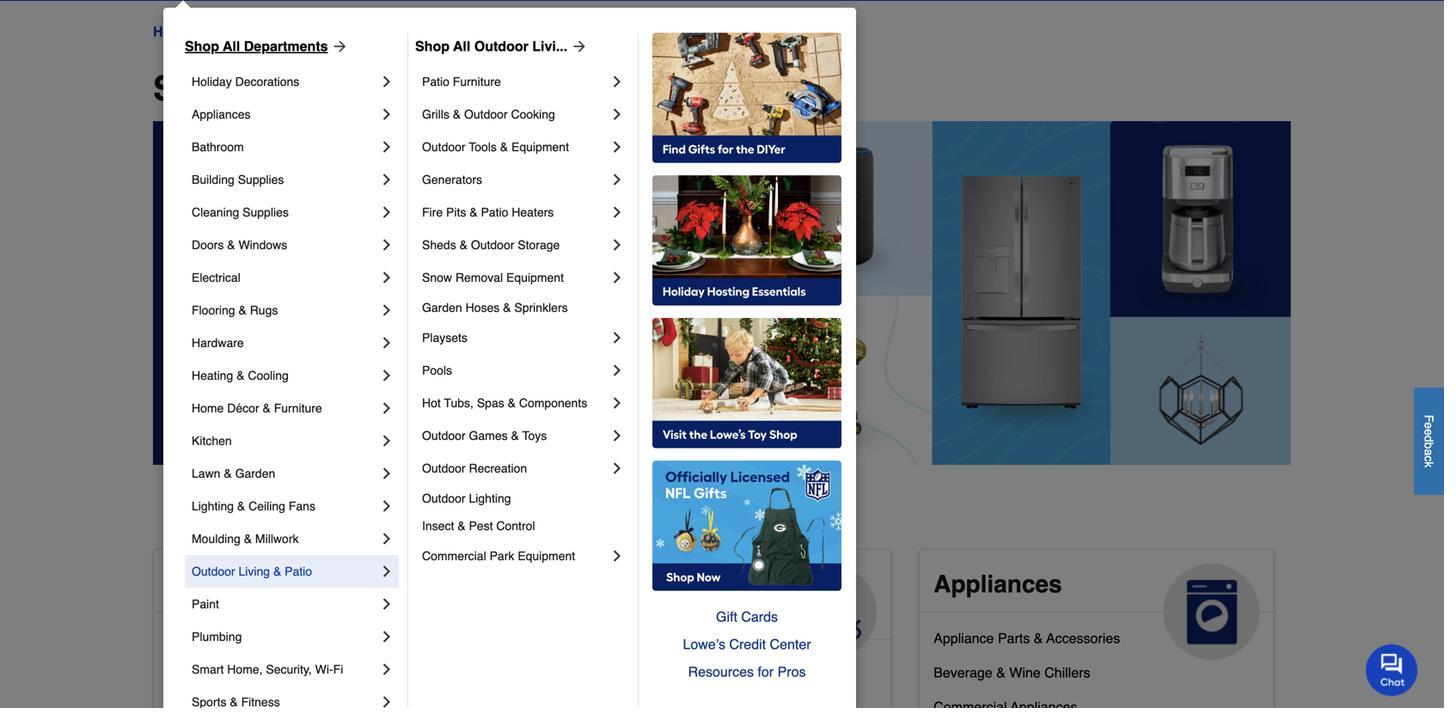 Task type: locate. For each thing, give the bounding box(es) containing it.
1 vertical spatial accessible
[[168, 631, 233, 647]]

accessories
[[1047, 631, 1121, 647]]

0 vertical spatial bathroom
[[192, 140, 244, 154]]

electrical
[[192, 271, 241, 285]]

chevron right image for appliances
[[378, 106, 396, 123]]

lighting & ceiling fans
[[192, 500, 316, 513]]

& inside garden hoses & sprinklers link
[[503, 301, 511, 315]]

accessible home link
[[154, 550, 508, 660]]

departments
[[206, 24, 285, 40], [244, 38, 328, 54], [301, 69, 511, 108]]

accessible inside 'link'
[[168, 665, 233, 681]]

resources for pros
[[688, 664, 806, 680]]

snow removal equipment link
[[422, 261, 609, 294]]

f
[[1423, 415, 1437, 422]]

insect
[[422, 519, 454, 533]]

0 horizontal spatial shop
[[185, 38, 219, 54]]

&
[[453, 107, 461, 121], [500, 140, 508, 154], [470, 206, 478, 219], [227, 238, 235, 252], [460, 238, 468, 252], [503, 301, 511, 315], [239, 304, 247, 317], [237, 369, 245, 383], [508, 396, 516, 410], [263, 402, 271, 415], [511, 429, 519, 443], [224, 467, 232, 481], [237, 500, 245, 513], [458, 519, 466, 533], [244, 532, 252, 546], [273, 565, 281, 579], [638, 571, 655, 598], [1034, 631, 1043, 647], [997, 665, 1006, 681], [669, 693, 678, 709]]

& left toys
[[511, 429, 519, 443]]

accessible up smart
[[168, 631, 233, 647]]

& inside pet beds, houses, & furniture link
[[669, 693, 678, 709]]

all
[[223, 38, 240, 54], [453, 38, 471, 54], [248, 69, 291, 108]]

fire pits & patio heaters link
[[422, 196, 609, 229]]

& right "spas" on the bottom
[[508, 396, 516, 410]]

equipment for park
[[518, 550, 575, 563]]

0 vertical spatial accessible
[[168, 571, 294, 598]]

supplies
[[238, 173, 284, 187], [243, 206, 289, 219], [612, 658, 665, 674]]

chevron right image for home décor & furniture
[[378, 400, 396, 417]]

holiday hosting essentials. image
[[653, 175, 842, 306]]

chevron right image for moulding & millwork
[[378, 531, 396, 548]]

departments down arrow right icon
[[301, 69, 511, 108]]

chillers
[[1045, 665, 1091, 681]]

chevron right image for holiday decorations
[[378, 73, 396, 90]]

all up patio furniture
[[453, 38, 471, 54]]

0 horizontal spatial appliances link
[[192, 98, 378, 131]]

supplies up cleaning supplies at left top
[[238, 173, 284, 187]]

1 vertical spatial home
[[192, 402, 224, 415]]

appliance
[[934, 631, 995, 647]]

chevron right image for outdoor tools & equipment
[[609, 138, 626, 156]]

2 vertical spatial home
[[300, 571, 367, 598]]

furniture down resources
[[682, 693, 737, 709]]

officially licensed n f l gifts. shop now. image
[[653, 461, 842, 592]]

supplies up pet beds, houses, & furniture link at bottom
[[612, 658, 665, 674]]

control
[[497, 519, 535, 533]]

& inside "animal & pet care"
[[638, 571, 655, 598]]

commercial park equipment link
[[422, 540, 609, 573]]

hoses
[[466, 301, 500, 315]]

smart
[[192, 663, 224, 677]]

1 vertical spatial bathroom
[[237, 631, 297, 647]]

windows
[[239, 238, 287, 252]]

all inside "link"
[[223, 38, 240, 54]]

& left rugs
[[239, 304, 247, 317]]

1 vertical spatial equipment
[[507, 271, 564, 285]]

& inside the fire pits & patio heaters link
[[470, 206, 478, 219]]

patio down moulding & millwork link
[[285, 565, 312, 579]]

0 vertical spatial garden
[[422, 301, 462, 315]]

outdoor lighting
[[422, 492, 511, 506]]

supplies up windows
[[243, 206, 289, 219]]

2 vertical spatial patio
[[285, 565, 312, 579]]

0 vertical spatial appliances
[[192, 107, 251, 121]]

fire
[[422, 206, 443, 219]]

chevron right image for pools
[[609, 362, 626, 379]]

& right animal
[[638, 571, 655, 598]]

& right doors
[[227, 238, 235, 252]]

patio up sheds & outdoor storage
[[481, 206, 509, 219]]

& right hoses at top left
[[503, 301, 511, 315]]

2 accessible from the top
[[168, 631, 233, 647]]

0 horizontal spatial appliances
[[192, 107, 251, 121]]

paint
[[192, 598, 219, 611]]

patio up grills at top
[[422, 75, 450, 89]]

0 vertical spatial pet
[[662, 571, 699, 598]]

1 horizontal spatial appliances link
[[920, 550, 1274, 660]]

& inside the heating & cooling link
[[237, 369, 245, 383]]

& right décor
[[263, 402, 271, 415]]

resources
[[688, 664, 754, 680]]

2 vertical spatial furniture
[[682, 693, 737, 709]]

heaters
[[512, 206, 554, 219]]

1 horizontal spatial all
[[248, 69, 291, 108]]

e
[[1423, 422, 1437, 429], [1423, 429, 1437, 436]]

shop up patio furniture
[[415, 38, 450, 54]]

lighting & ceiling fans link
[[192, 490, 378, 523]]

all for shop all outdoor livi...
[[453, 38, 471, 54]]

flooring
[[192, 304, 235, 317]]

2 horizontal spatial patio
[[481, 206, 509, 219]]

chevron right image for flooring & rugs
[[378, 302, 396, 319]]

& left wine
[[997, 665, 1006, 681]]

chevron right image
[[378, 73, 396, 90], [609, 106, 626, 123], [378, 204, 396, 221], [609, 204, 626, 221], [378, 367, 396, 384], [609, 395, 626, 412], [609, 427, 626, 445], [609, 460, 626, 477], [378, 465, 396, 482], [378, 531, 396, 548], [378, 629, 396, 646], [378, 661, 396, 679]]

supplies for building supplies
[[238, 173, 284, 187]]

0 horizontal spatial pet
[[551, 693, 572, 709]]

toys
[[523, 429, 547, 443]]

all up holiday decorations
[[223, 38, 240, 54]]

cleaning
[[192, 206, 239, 219]]

chevron right image for electrical
[[378, 269, 396, 286]]

& left ceiling
[[237, 500, 245, 513]]

2 horizontal spatial all
[[453, 38, 471, 54]]

home up shop
[[153, 24, 191, 40]]

cooling
[[248, 369, 289, 383]]

departments up holiday decorations link
[[244, 38, 328, 54]]

& right living
[[273, 565, 281, 579]]

insect & pest control
[[422, 519, 535, 533]]

supplies for livestock supplies
[[612, 658, 665, 674]]

security,
[[266, 663, 312, 677]]

lawn & garden
[[192, 467, 275, 481]]

find gifts for the diyer. image
[[653, 33, 842, 163]]

1 horizontal spatial home
[[192, 402, 224, 415]]

patio
[[422, 75, 450, 89], [481, 206, 509, 219], [285, 565, 312, 579]]

furniture
[[453, 75, 501, 89], [274, 402, 322, 415], [682, 693, 737, 709]]

furniture up kitchen link
[[274, 402, 322, 415]]

1 vertical spatial appliances link
[[920, 550, 1274, 660]]

e up d
[[1423, 422, 1437, 429]]

& inside hot tubs, spas & components link
[[508, 396, 516, 410]]

& right parts
[[1034, 631, 1043, 647]]

accessible for accessible bedroom
[[168, 665, 233, 681]]

hardware link
[[192, 327, 378, 359]]

home for home décor & furniture
[[192, 402, 224, 415]]

2 vertical spatial supplies
[[612, 658, 665, 674]]

pet left the beds,
[[551, 693, 572, 709]]

bathroom link
[[192, 131, 378, 163]]

chevron right image for commercial park equipment
[[609, 548, 626, 565]]

shop
[[153, 69, 239, 108]]

3 accessible from the top
[[168, 665, 233, 681]]

livestock supplies link
[[551, 654, 665, 689]]

chevron right image for sheds & outdoor storage
[[609, 236, 626, 254]]

& inside outdoor tools & equipment link
[[500, 140, 508, 154]]

garden hoses & sprinklers link
[[422, 294, 626, 322]]

pits
[[446, 206, 466, 219]]

& left 'pest'
[[458, 519, 466, 533]]

& left the "millwork"
[[244, 532, 252, 546]]

insect & pest control link
[[422, 513, 626, 540]]

appliances up parts
[[934, 571, 1063, 598]]

shop for shop all departments
[[185, 38, 219, 54]]

departments for shop
[[244, 38, 328, 54]]

1 horizontal spatial appliances
[[934, 571, 1063, 598]]

shop for shop all outdoor livi...
[[415, 38, 450, 54]]

chevron right image for hot tubs, spas & components
[[609, 395, 626, 412]]

flooring & rugs link
[[192, 294, 378, 327]]

& left 'cooling'
[[237, 369, 245, 383]]

lighting up 'pest'
[[469, 492, 511, 506]]

plumbing link
[[192, 621, 378, 654]]

1 horizontal spatial pet
[[662, 571, 699, 598]]

commercial park equipment
[[422, 550, 575, 563]]

décor
[[227, 402, 259, 415]]

equipment for removal
[[507, 271, 564, 285]]

lawn
[[192, 467, 221, 481]]

appliances link down 'decorations'
[[192, 98, 378, 131]]

patio for outdoor living & patio
[[285, 565, 312, 579]]

& right lawn
[[224, 467, 232, 481]]

1 shop from the left
[[185, 38, 219, 54]]

houses,
[[614, 693, 665, 709]]

0 horizontal spatial patio
[[285, 565, 312, 579]]

hot
[[422, 396, 441, 410]]

accessible down plumbing
[[168, 665, 233, 681]]

decorations
[[235, 75, 300, 89]]

plumbing
[[192, 630, 242, 644]]

chevron right image for doors & windows
[[378, 236, 396, 254]]

pools link
[[422, 354, 609, 387]]

furniture up grills & outdoor cooking
[[453, 75, 501, 89]]

equipment up sprinklers
[[507, 271, 564, 285]]

snow removal equipment
[[422, 271, 564, 285]]

1 accessible from the top
[[168, 571, 294, 598]]

chevron right image for patio furniture
[[609, 73, 626, 90]]

home link
[[153, 21, 191, 42]]

& right tools
[[500, 140, 508, 154]]

accessible home
[[168, 571, 367, 598]]

pet up lowe's
[[662, 571, 699, 598]]

pet inside "animal & pet care"
[[662, 571, 699, 598]]

fi
[[333, 663, 343, 677]]

home up the "kitchen"
[[192, 402, 224, 415]]

garden
[[422, 301, 462, 315], [235, 467, 275, 481]]

& inside grills & outdoor cooking link
[[453, 107, 461, 121]]

chevron right image
[[609, 73, 626, 90], [378, 106, 396, 123], [378, 138, 396, 156], [609, 138, 626, 156], [378, 171, 396, 188], [609, 171, 626, 188], [378, 236, 396, 254], [609, 236, 626, 254], [378, 269, 396, 286], [609, 269, 626, 286], [378, 302, 396, 319], [609, 329, 626, 347], [378, 335, 396, 352], [609, 362, 626, 379], [378, 400, 396, 417], [378, 433, 396, 450], [378, 498, 396, 515], [609, 548, 626, 565], [378, 563, 396, 580], [378, 596, 396, 613], [378, 694, 396, 709]]

shop up holiday
[[185, 38, 219, 54]]

shop all departments
[[153, 69, 511, 108]]

outdoor
[[474, 38, 529, 54], [464, 107, 508, 121], [422, 140, 466, 154], [471, 238, 515, 252], [422, 429, 466, 443], [422, 462, 466, 476], [422, 492, 466, 506], [192, 565, 235, 579]]

doors
[[192, 238, 224, 252]]

0 horizontal spatial all
[[223, 38, 240, 54]]

2 vertical spatial accessible
[[168, 665, 233, 681]]

appliances down holiday
[[192, 107, 251, 121]]

electrical link
[[192, 261, 378, 294]]

0 vertical spatial supplies
[[238, 173, 284, 187]]

lowe's credit center
[[683, 637, 811, 653]]

& right pits
[[470, 206, 478, 219]]

bathroom up smart home, security, wi-fi
[[237, 631, 297, 647]]

gift
[[716, 609, 738, 625]]

animal & pet care link
[[537, 550, 891, 660]]

bathroom up "building"
[[192, 140, 244, 154]]

departments inside "link"
[[244, 38, 328, 54]]

accessible down moulding
[[168, 571, 294, 598]]

hardware
[[192, 336, 244, 350]]

livestock
[[551, 658, 608, 674]]

0 vertical spatial furniture
[[453, 75, 501, 89]]

1 horizontal spatial lighting
[[469, 492, 511, 506]]

building supplies link
[[192, 163, 378, 196]]

chevron right image for generators
[[609, 171, 626, 188]]

0 horizontal spatial garden
[[235, 467, 275, 481]]

2 vertical spatial equipment
[[518, 550, 575, 563]]

& right grills at top
[[453, 107, 461, 121]]

shop all outdoor livi... link
[[415, 36, 588, 57]]

0 vertical spatial patio
[[422, 75, 450, 89]]

1 horizontal spatial furniture
[[453, 75, 501, 89]]

e up the b
[[1423, 429, 1437, 436]]

1 vertical spatial patio
[[481, 206, 509, 219]]

appliance parts & accessories
[[934, 631, 1121, 647]]

appliances link up 'chillers'
[[920, 550, 1274, 660]]

playsets
[[422, 331, 468, 345]]

None search field
[[544, 0, 1013, 3]]

1 vertical spatial garden
[[235, 467, 275, 481]]

all down shop all departments "link"
[[248, 69, 291, 108]]

lighting up moulding
[[192, 500, 234, 513]]

garden up lighting & ceiling fans
[[235, 467, 275, 481]]

& right houses,
[[669, 693, 678, 709]]

0 horizontal spatial home
[[153, 24, 191, 40]]

0 horizontal spatial furniture
[[274, 402, 322, 415]]

accessible home image
[[398, 564, 494, 660]]

shop inside shop all departments "link"
[[185, 38, 219, 54]]

equipment down insect & pest control "link"
[[518, 550, 575, 563]]

appliance parts & accessories link
[[934, 627, 1121, 661]]

& inside outdoor living & patio link
[[273, 565, 281, 579]]

tools
[[469, 140, 497, 154]]

equipment down the cooking
[[512, 140, 569, 154]]

garden up playsets at left
[[422, 301, 462, 315]]

k
[[1423, 462, 1437, 468]]

& inside "outdoor games & toys" link
[[511, 429, 519, 443]]

& right sheds
[[460, 238, 468, 252]]

2 shop from the left
[[415, 38, 450, 54]]

home down moulding & millwork link
[[300, 571, 367, 598]]

0 vertical spatial home
[[153, 24, 191, 40]]

shop all outdoor livi...
[[415, 38, 568, 54]]

1 horizontal spatial shop
[[415, 38, 450, 54]]

1 vertical spatial supplies
[[243, 206, 289, 219]]

1 vertical spatial appliances
[[934, 571, 1063, 598]]



Task type: describe. For each thing, give the bounding box(es) containing it.
& inside doors & windows link
[[227, 238, 235, 252]]

outdoor living & patio
[[192, 565, 312, 579]]

pest
[[469, 519, 493, 533]]

home,
[[227, 663, 263, 677]]

d
[[1423, 436, 1437, 442]]

spas
[[477, 396, 505, 410]]

outdoor recreation
[[422, 462, 527, 476]]

chevron right image for bathroom
[[378, 138, 396, 156]]

pet beds, houses, & furniture
[[551, 693, 737, 709]]

animal & pet care
[[551, 571, 699, 626]]

chevron right image for grills & outdoor cooking
[[609, 106, 626, 123]]

commercial
[[422, 550, 486, 563]]

1 horizontal spatial patio
[[422, 75, 450, 89]]

2 horizontal spatial home
[[300, 571, 367, 598]]

chevron right image for paint
[[378, 596, 396, 613]]

patio furniture
[[422, 75, 501, 89]]

f e e d b a c k button
[[1415, 388, 1445, 495]]

playsets link
[[422, 322, 609, 354]]

parts
[[998, 631, 1030, 647]]

living
[[239, 565, 270, 579]]

patio for fire pits & patio heaters
[[481, 206, 509, 219]]

all for shop all departments
[[223, 38, 240, 54]]

outdoor up patio furniture link
[[474, 38, 529, 54]]

& inside "home décor & furniture" link
[[263, 402, 271, 415]]

home décor & furniture link
[[192, 392, 378, 425]]

departments for shop
[[301, 69, 511, 108]]

outdoor up outdoor lighting at bottom
[[422, 462, 466, 476]]

snow
[[422, 271, 452, 285]]

accessible for accessible bathroom
[[168, 631, 233, 647]]

accessible for accessible home
[[168, 571, 294, 598]]

sheds & outdoor storage link
[[422, 229, 609, 261]]

& inside the lighting & ceiling fans link
[[237, 500, 245, 513]]

fire pits & patio heaters
[[422, 206, 554, 219]]

heating
[[192, 369, 233, 383]]

chevron right image for cleaning supplies
[[378, 204, 396, 221]]

c
[[1423, 456, 1437, 462]]

shop all departments link
[[185, 36, 349, 57]]

appliances image
[[1164, 564, 1261, 660]]

generators link
[[422, 163, 609, 196]]

& inside beverage & wine chillers link
[[997, 665, 1006, 681]]

chevron right image for building supplies
[[378, 171, 396, 188]]

f e e d b a c k
[[1423, 415, 1437, 468]]

outdoor down grills at top
[[422, 140, 466, 154]]

beverage
[[934, 665, 993, 681]]

rugs
[[250, 304, 278, 317]]

chevron right image for lighting & ceiling fans
[[378, 498, 396, 515]]

chevron right image for outdoor living & patio
[[378, 563, 396, 580]]

heating & cooling link
[[192, 359, 378, 392]]

arrow right image
[[328, 38, 349, 55]]

outdoor down moulding
[[192, 565, 235, 579]]

& inside flooring & rugs link
[[239, 304, 247, 317]]

grills
[[422, 107, 450, 121]]

care
[[551, 598, 604, 626]]

hot tubs, spas & components link
[[422, 387, 609, 420]]

outdoor down "hot"
[[422, 429, 466, 443]]

visit the lowe's toy shop. image
[[653, 318, 842, 449]]

moulding
[[192, 532, 241, 546]]

components
[[519, 396, 588, 410]]

generators
[[422, 173, 482, 187]]

grills & outdoor cooking
[[422, 107, 555, 121]]

tubs,
[[444, 396, 474, 410]]

0 horizontal spatial lighting
[[192, 500, 234, 513]]

& inside 'lawn & garden' link
[[224, 467, 232, 481]]

departments up holiday decorations
[[206, 24, 285, 40]]

departments link
[[206, 21, 285, 42]]

chevron right image for lawn & garden
[[378, 465, 396, 482]]

credit
[[730, 637, 766, 653]]

outdoor living & patio link
[[192, 556, 378, 588]]

supplies for cleaning supplies
[[243, 206, 289, 219]]

home for home
[[153, 24, 191, 40]]

chevron right image for outdoor games & toys
[[609, 427, 626, 445]]

storage
[[518, 238, 560, 252]]

chevron right image for hardware
[[378, 335, 396, 352]]

animal & pet care image
[[781, 564, 877, 660]]

games
[[469, 429, 508, 443]]

1 e from the top
[[1423, 422, 1437, 429]]

accessible bedroom
[[168, 665, 293, 681]]

& inside appliance parts & accessories link
[[1034, 631, 1043, 647]]

building supplies
[[192, 173, 284, 187]]

sprinklers
[[515, 301, 568, 315]]

2 horizontal spatial furniture
[[682, 693, 737, 709]]

1 vertical spatial furniture
[[274, 402, 322, 415]]

accessible bathroom link
[[168, 627, 297, 661]]

pools
[[422, 364, 452, 378]]

cooking
[[511, 107, 555, 121]]

outdoor tools & equipment link
[[422, 131, 609, 163]]

park
[[490, 550, 515, 563]]

chat invite button image
[[1367, 644, 1419, 697]]

gift cards
[[716, 609, 778, 625]]

patio furniture link
[[422, 65, 609, 98]]

outdoor games & toys link
[[422, 420, 609, 452]]

home décor & furniture
[[192, 402, 322, 415]]

outdoor tools & equipment
[[422, 140, 569, 154]]

holiday decorations link
[[192, 65, 378, 98]]

& inside insect & pest control "link"
[[458, 519, 466, 533]]

grills & outdoor cooking link
[[422, 98, 609, 131]]

ceiling
[[249, 500, 285, 513]]

& inside sheds & outdoor storage link
[[460, 238, 468, 252]]

outdoor up insect
[[422, 492, 466, 506]]

1 horizontal spatial garden
[[422, 301, 462, 315]]

chevron right image for playsets
[[609, 329, 626, 347]]

outdoor up snow removal equipment
[[471, 238, 515, 252]]

animal
[[551, 571, 631, 598]]

a
[[1423, 449, 1437, 456]]

chevron right image for kitchen
[[378, 433, 396, 450]]

millwork
[[255, 532, 299, 546]]

center
[[770, 637, 811, 653]]

chevron right image for smart home, security, wi-fi
[[378, 661, 396, 679]]

holiday decorations
[[192, 75, 300, 89]]

cleaning supplies link
[[192, 196, 378, 229]]

1 vertical spatial pet
[[551, 693, 572, 709]]

lowe's
[[683, 637, 726, 653]]

wi-
[[315, 663, 333, 677]]

doors & windows link
[[192, 229, 378, 261]]

outdoor up tools
[[464, 107, 508, 121]]

enjoy savings year-round. no matter what you're shopping for, find what you need at a great price. image
[[153, 121, 1292, 465]]

chevron right image for snow removal equipment
[[609, 269, 626, 286]]

all for shop all departments
[[248, 69, 291, 108]]

& inside moulding & millwork link
[[244, 532, 252, 546]]

accessible bedroom link
[[168, 661, 293, 696]]

pet beds, houses, & furniture link
[[551, 689, 737, 709]]

kitchen
[[192, 434, 232, 448]]

0 vertical spatial equipment
[[512, 140, 569, 154]]

chevron right image for fire pits & patio heaters
[[609, 204, 626, 221]]

fans
[[289, 500, 316, 513]]

beds,
[[575, 693, 611, 709]]

chevron right image for outdoor recreation
[[609, 460, 626, 477]]

0 vertical spatial appliances link
[[192, 98, 378, 131]]

2 e from the top
[[1423, 429, 1437, 436]]

chevron right image for heating & cooling
[[378, 367, 396, 384]]

arrow right image
[[568, 38, 588, 55]]

chevron right image for plumbing
[[378, 629, 396, 646]]

beverage & wine chillers
[[934, 665, 1091, 681]]



Task type: vqa. For each thing, say whether or not it's contained in the screenshot.
3rd 4 list item from right
no



